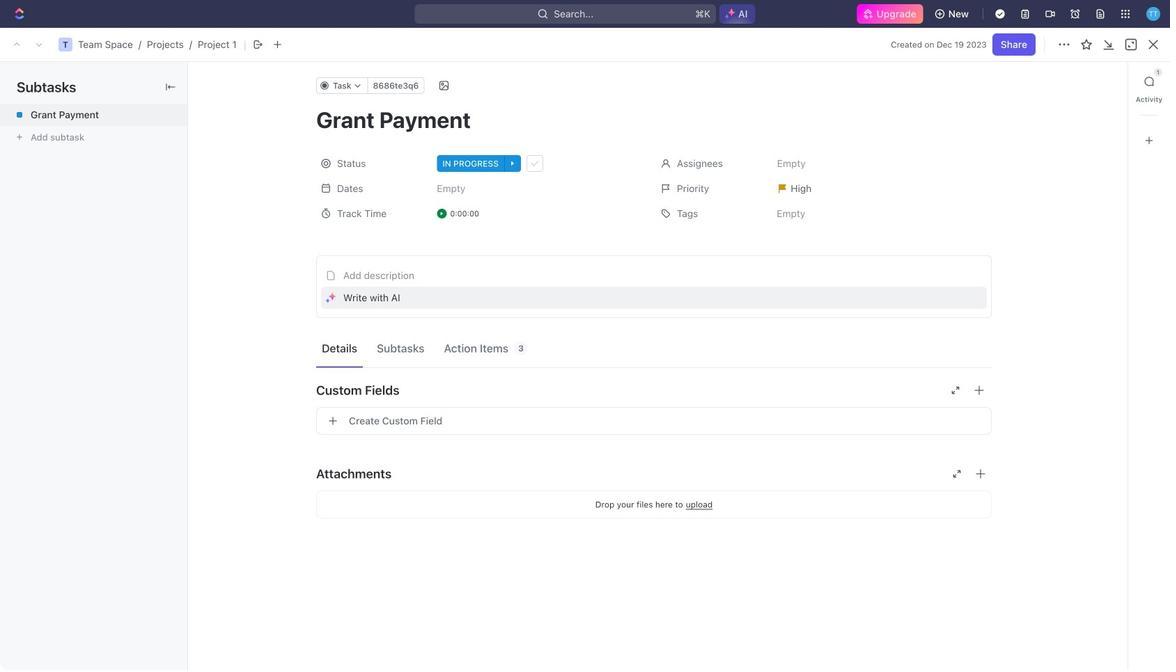 Task type: vqa. For each thing, say whether or not it's contained in the screenshot.
the top Customize
no



Task type: describe. For each thing, give the bounding box(es) containing it.
sidebar navigation
[[0, 28, 178, 671]]

task sidebar navigation tab list
[[1134, 68, 1165, 152]]

Edit task name text field
[[316, 107, 992, 133]]



Task type: locate. For each thing, give the bounding box(es) containing it.
alert
[[178, 62, 1163, 93]]

team space, , element
[[59, 38, 72, 52]]



